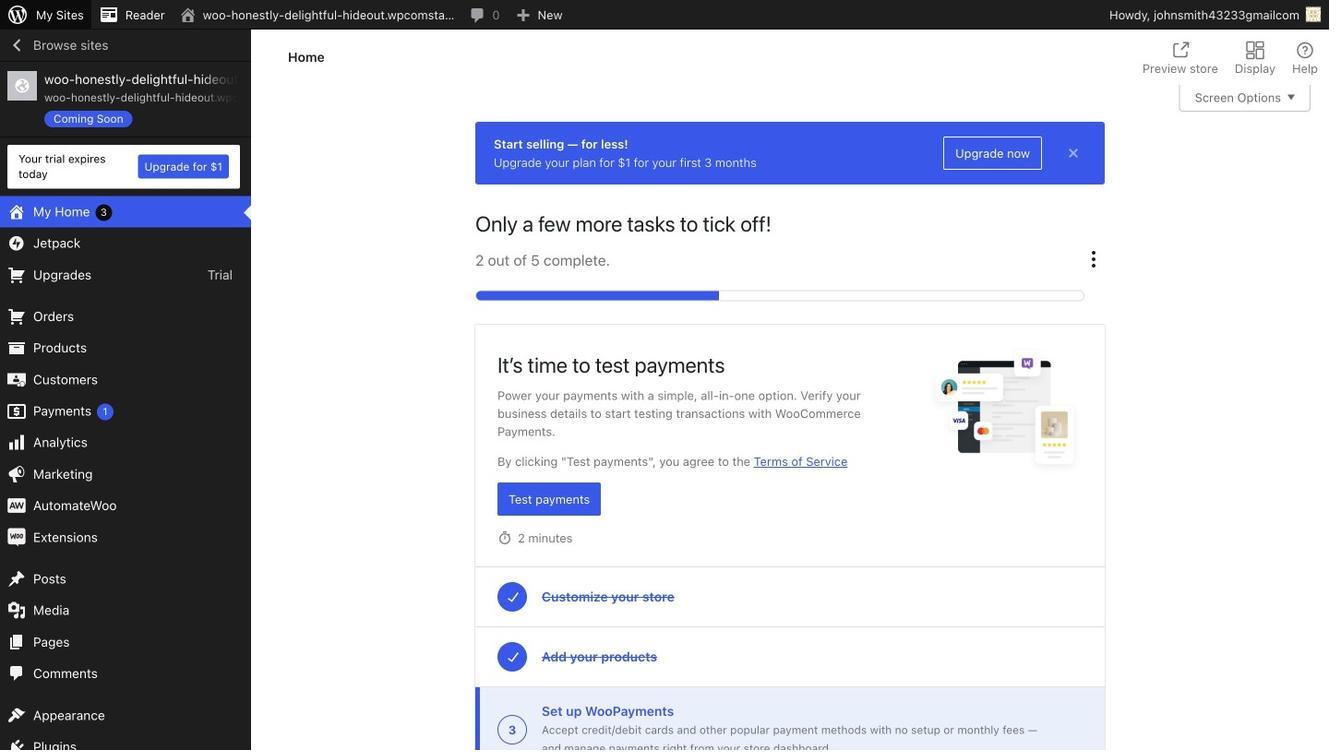 Task type: locate. For each thing, give the bounding box(es) containing it.
payment illustration image
[[925, 343, 1083, 477]]

tab list
[[1132, 30, 1329, 85]]

timer image
[[498, 531, 512, 546]]



Task type: vqa. For each thing, say whether or not it's contained in the screenshot.
Block: Columns document
no



Task type: describe. For each thing, give the bounding box(es) containing it.
main menu navigation
[[0, 30, 251, 750]]

toolbar navigation
[[0, 0, 1329, 33]]

display options image
[[1244, 39, 1266, 61]]

task list options image
[[1083, 248, 1105, 270]]

dismiss this banner. image
[[1064, 144, 1083, 162]]



